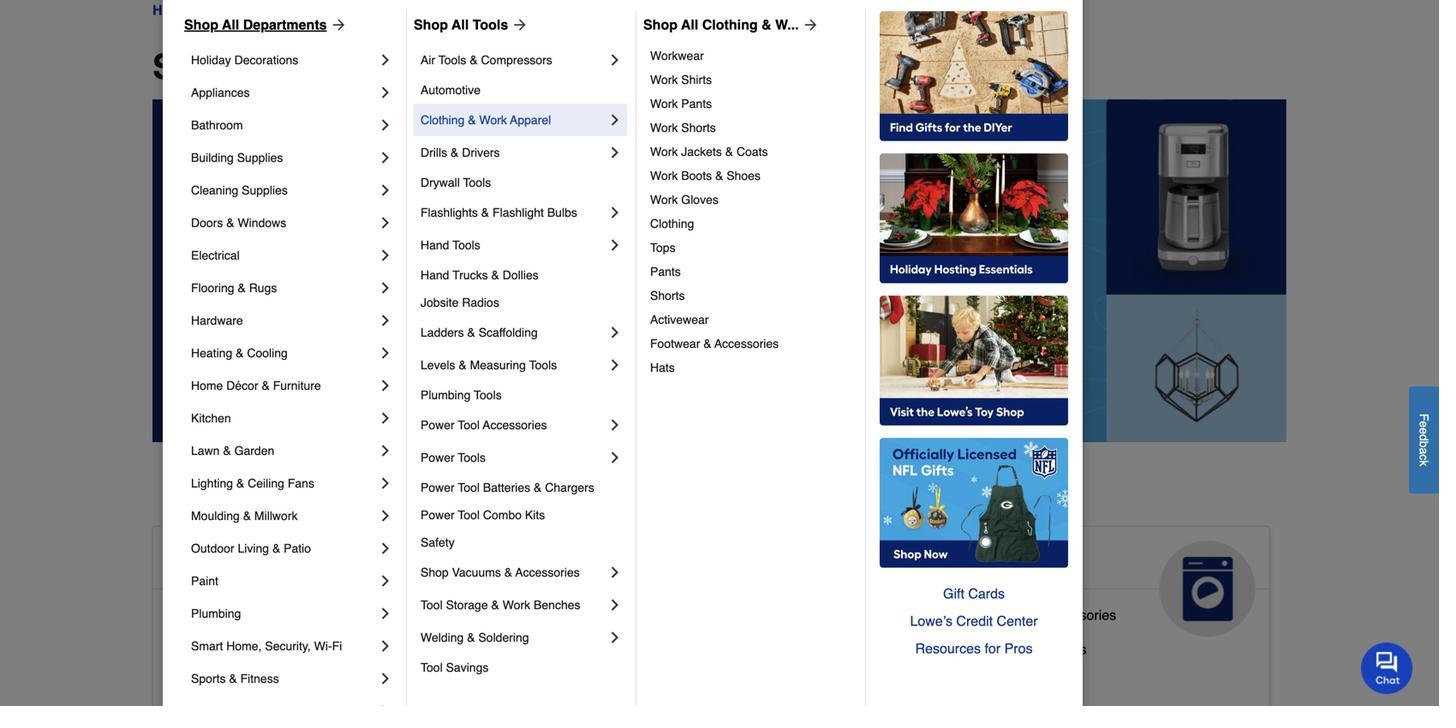 Task type: describe. For each thing, give the bounding box(es) containing it.
gift cards
[[944, 586, 1005, 602]]

electrical
[[191, 249, 240, 262]]

levels & measuring tools
[[421, 358, 557, 372]]

chevron right image for plumbing
[[377, 605, 394, 622]]

animal
[[549, 548, 629, 575]]

appliance parts & accessories link
[[931, 603, 1117, 638]]

workwear
[[650, 49, 704, 63]]

accessories inside "link"
[[516, 566, 580, 579]]

center
[[997, 613, 1038, 629]]

flashlights & flashlight bulbs link
[[421, 196, 607, 229]]

& left cooling
[[236, 346, 244, 360]]

ladders
[[421, 326, 464, 339]]

footwear & accessories
[[650, 337, 779, 351]]

care
[[549, 575, 602, 602]]

power tool batteries & chargers link
[[421, 474, 624, 501]]

hand for hand trucks & dollies
[[421, 268, 449, 282]]

cleaning supplies
[[191, 183, 288, 197]]

levels
[[421, 358, 455, 372]]

departments up holiday decorations
[[206, 2, 284, 18]]

livestock supplies link
[[549, 631, 663, 665]]

accessible for accessible entry & home
[[167, 676, 233, 692]]

hand for hand tools
[[421, 238, 449, 252]]

work for work shorts
[[650, 121, 678, 135]]

chevron right image for smart home, security, wi-fi
[[377, 638, 394, 655]]

enjoy savings year-round. no matter what you're shopping for, find what you need at a great price. image
[[153, 99, 1287, 442]]

1 vertical spatial appliances link
[[917, 527, 1270, 637]]

shop all departments
[[153, 47, 509, 87]]

chevron right image for bathroom
[[377, 117, 394, 134]]

power for power tool combo kits
[[421, 508, 455, 522]]

work up welding & soldering link
[[503, 598, 531, 612]]

drywall tools link
[[421, 169, 624, 196]]

sports
[[191, 672, 226, 686]]

& right levels
[[459, 358, 467, 372]]

& right ladders
[[467, 326, 475, 339]]

tops link
[[650, 236, 854, 260]]

pet beds, houses, & furniture link
[[549, 665, 734, 699]]

accessible entry & home
[[167, 676, 322, 692]]

tool storage & work benches link
[[421, 589, 607, 621]]

& right boots
[[716, 169, 724, 183]]

activewear
[[650, 313, 709, 327]]

chevron right image for lighting & ceiling fans
[[377, 475, 394, 492]]

arrow right image for shop all departments
[[327, 16, 348, 33]]

tools up plumbing tools link on the bottom of the page
[[529, 358, 557, 372]]

work gloves
[[650, 193, 719, 207]]

lowe's credit center link
[[880, 608, 1069, 635]]

jobsite radios
[[421, 296, 499, 309]]

cooling
[[247, 346, 288, 360]]

furniture inside home décor & furniture link
[[273, 379, 321, 393]]

& inside "link"
[[505, 566, 513, 579]]

accessible bedroom
[[167, 641, 292, 657]]

chevron right image for shop vacuums & accessories
[[607, 564, 624, 581]]

& right houses,
[[666, 669, 675, 685]]

safety link
[[421, 529, 624, 556]]

1 vertical spatial shorts
[[650, 289, 685, 303]]

beverage & wine chillers link
[[931, 638, 1087, 672]]

departments for shop
[[300, 47, 509, 87]]

shop all tools
[[414, 17, 508, 33]]

flooring
[[191, 281, 234, 295]]

& right footwear
[[704, 337, 712, 351]]

plumbing for plumbing tools
[[421, 388, 471, 402]]

plumbing for plumbing
[[191, 607, 241, 620]]

plumbing link
[[191, 597, 377, 630]]

for
[[985, 641, 1001, 656]]

chargers
[[545, 481, 595, 494]]

kitchen
[[191, 411, 231, 425]]

pants inside pants link
[[650, 265, 681, 279]]

clothing & work apparel
[[421, 113, 551, 127]]

drywall tools
[[421, 176, 491, 189]]

2 horizontal spatial clothing
[[703, 17, 758, 33]]

accessible home
[[167, 548, 366, 575]]

welding & soldering
[[421, 631, 529, 644]]

building supplies
[[191, 151, 283, 165]]

chevron right image for hand tools
[[607, 237, 624, 254]]

tool storage & work benches
[[421, 598, 581, 612]]

resources for pros link
[[880, 635, 1069, 662]]

accessible entry & home link
[[167, 672, 322, 706]]

livestock
[[549, 635, 606, 650]]

chevron right image for moulding & millwork
[[377, 507, 394, 524]]

& left ceiling
[[236, 476, 244, 490]]

clothing for clothing
[[650, 217, 694, 231]]

appliances image
[[1160, 541, 1256, 637]]

chevron right image for home décor & furniture
[[377, 377, 394, 394]]

arrow right image for shop all tools
[[508, 16, 529, 33]]

resources
[[916, 641, 981, 656]]

animal & pet care link
[[535, 527, 888, 637]]

bedroom
[[236, 641, 292, 657]]

hand tools
[[421, 238, 481, 252]]

drills & drivers link
[[421, 136, 607, 169]]

supplies for livestock supplies
[[610, 635, 663, 650]]

furniture inside pet beds, houses, & furniture link
[[679, 669, 734, 685]]

compressors
[[481, 53, 553, 67]]

tool for batteries
[[458, 481, 480, 494]]

chevron right image for flashlights & flashlight bulbs
[[607, 204, 624, 221]]

visit the lowe's toy shop. image
[[880, 296, 1069, 426]]

doors
[[191, 216, 223, 230]]

paint
[[191, 574, 218, 588]]

shop all clothing & w... link
[[644, 15, 820, 35]]

combo
[[483, 508, 522, 522]]

& up kits
[[534, 481, 542, 494]]

work for work gloves
[[650, 193, 678, 207]]

& right parts
[[1031, 607, 1040, 623]]

& right décor
[[262, 379, 270, 393]]

bulbs
[[547, 206, 578, 219]]

lighting & ceiling fans link
[[191, 467, 377, 500]]

building supplies link
[[191, 141, 377, 174]]

departments link
[[206, 0, 284, 21]]

air tools & compressors
[[421, 53, 553, 67]]

chevron right image for kitchen
[[377, 410, 394, 427]]

& right welding in the left bottom of the page
[[467, 631, 475, 644]]

hats
[[650, 361, 675, 375]]

kitchen link
[[191, 402, 377, 435]]

entry
[[236, 676, 268, 692]]

work boots & shoes link
[[650, 164, 854, 188]]

2 e from the top
[[1418, 428, 1432, 434]]

& right trucks
[[491, 268, 499, 282]]

& right lawn
[[223, 444, 231, 458]]

batteries
[[483, 481, 531, 494]]

w...
[[776, 17, 799, 33]]

drywall
[[421, 176, 460, 189]]

pet inside pet beds, houses, & furniture link
[[549, 669, 570, 685]]

appliance parts & accessories
[[931, 607, 1117, 623]]

heating & cooling
[[191, 346, 288, 360]]

accessible home image
[[396, 541, 492, 637]]

& right 'entry'
[[272, 676, 281, 692]]

automotive link
[[421, 76, 624, 104]]

all for departments
[[222, 17, 239, 33]]

0 vertical spatial appliances
[[191, 86, 250, 99]]

lawn & garden link
[[191, 435, 377, 467]]

chevron right image for tool storage & work benches
[[607, 596, 624, 614]]

sports & fitness
[[191, 672, 279, 686]]

chevron right image for doors & windows
[[377, 214, 394, 231]]

apparel
[[510, 113, 551, 127]]

power for power tool accessories
[[421, 418, 455, 432]]

levels & measuring tools link
[[421, 349, 607, 381]]

chevron right image for outdoor living & patio
[[377, 540, 394, 557]]

measuring
[[470, 358, 526, 372]]

chevron right image for hardware
[[377, 312, 394, 329]]

tools for air tools & compressors
[[439, 53, 467, 67]]

hand trucks & dollies link
[[421, 261, 624, 289]]

activewear link
[[650, 308, 854, 332]]

outdoor
[[191, 542, 234, 555]]

departments for shop
[[243, 17, 327, 33]]

wine
[[1006, 641, 1038, 657]]

clothing link
[[650, 212, 854, 236]]

safety
[[421, 536, 455, 549]]

& left coats
[[726, 145, 734, 159]]

chevron right image for paint
[[377, 572, 394, 590]]

0 vertical spatial shorts
[[682, 121, 716, 135]]

shop for shop all clothing & w...
[[644, 17, 678, 33]]



Task type: locate. For each thing, give the bounding box(es) containing it.
tools for power tools
[[458, 451, 486, 464]]

appliances
[[191, 86, 250, 99], [931, 548, 1059, 575]]

work for work jackets & coats
[[650, 145, 678, 159]]

accessible
[[167, 548, 293, 575], [167, 607, 233, 623], [167, 641, 233, 657], [167, 676, 233, 692]]

& left flashlight at the left of the page
[[481, 206, 489, 219]]

all up air tools & compressors
[[452, 17, 469, 33]]

appliances up cards on the right of the page
[[931, 548, 1059, 575]]

plumbing down levels
[[421, 388, 471, 402]]

workwear link
[[650, 44, 854, 68]]

3 power from the top
[[421, 481, 455, 494]]

shop for shop all tools
[[414, 17, 448, 33]]

1 horizontal spatial appliances
[[931, 548, 1059, 575]]

shop vacuums & accessories
[[421, 566, 580, 579]]

1 vertical spatial appliances
[[931, 548, 1059, 575]]

& down accessible bedroom link
[[229, 672, 237, 686]]

accessories up hats link
[[715, 337, 779, 351]]

tools up air tools & compressors
[[473, 17, 508, 33]]

building
[[191, 151, 234, 165]]

tools down levels & measuring tools
[[474, 388, 502, 402]]

c
[[1418, 454, 1432, 460]]

& right drills
[[451, 146, 459, 159]]

1 vertical spatial hand
[[421, 268, 449, 282]]

clothing for clothing & work apparel
[[421, 113, 465, 127]]

& right vacuums
[[505, 566, 513, 579]]

chevron right image for cleaning supplies
[[377, 182, 394, 199]]

0 horizontal spatial arrow right image
[[327, 16, 348, 33]]

all inside 'link'
[[452, 17, 469, 33]]

work pants
[[650, 97, 712, 111]]

arrow right image
[[327, 16, 348, 33], [508, 16, 529, 33]]

holiday decorations link
[[191, 44, 377, 76]]

k
[[1418, 460, 1432, 466]]

4 accessible from the top
[[167, 676, 233, 692]]

work up work gloves
[[650, 169, 678, 183]]

work down work pants at the top
[[650, 121, 678, 135]]

vacuums
[[452, 566, 501, 579]]

0 horizontal spatial pants
[[650, 265, 681, 279]]

appliances down the holiday
[[191, 86, 250, 99]]

2 vertical spatial clothing
[[650, 217, 694, 231]]

power for power tool batteries & chargers
[[421, 481, 455, 494]]

0 horizontal spatial appliances link
[[191, 76, 377, 109]]

2 arrow right image from the left
[[508, 16, 529, 33]]

air
[[421, 53, 435, 67]]

footwear
[[650, 337, 700, 351]]

holiday hosting essentials. image
[[880, 153, 1069, 284]]

boots
[[682, 169, 712, 183]]

2 power from the top
[[421, 451, 455, 464]]

power up power tools
[[421, 418, 455, 432]]

0 vertical spatial pet
[[660, 548, 697, 575]]

bathroom up smart home, security, wi-fi
[[236, 607, 296, 623]]

2 horizontal spatial shop
[[644, 17, 678, 33]]

find gifts for the diyer. image
[[880, 11, 1069, 141]]

1 vertical spatial furniture
[[679, 669, 734, 685]]

chevron right image for lawn & garden
[[377, 442, 394, 459]]

bathroom inside "accessible bathroom" link
[[236, 607, 296, 623]]

accessories down plumbing tools link on the bottom of the page
[[483, 418, 547, 432]]

savings
[[446, 661, 489, 674]]

chevron right image for appliances
[[377, 84, 394, 101]]

& right animal
[[636, 548, 653, 575]]

all down shop all departments link on the left top of the page
[[247, 47, 290, 87]]

chevron right image for clothing & work apparel
[[607, 111, 624, 129]]

tools for hand tools
[[453, 238, 481, 252]]

chevron right image for electrical
[[377, 247, 394, 264]]

f e e d b a c k
[[1418, 414, 1432, 466]]

work for work shirts
[[650, 73, 678, 87]]

supplies for cleaning supplies
[[242, 183, 288, 197]]

hand up jobsite
[[421, 268, 449, 282]]

tool left combo in the bottom of the page
[[458, 508, 480, 522]]

& right storage
[[491, 598, 499, 612]]

tool
[[458, 418, 480, 432], [458, 481, 480, 494], [458, 508, 480, 522], [421, 598, 443, 612], [421, 661, 443, 674]]

animal & pet care image
[[778, 541, 874, 637]]

footwear & accessories link
[[650, 332, 854, 356]]

shop inside 'link'
[[414, 17, 448, 33]]

clothing up "workwear" link
[[703, 17, 758, 33]]

hand down "flashlights"
[[421, 238, 449, 252]]

e up b
[[1418, 428, 1432, 434]]

0 horizontal spatial shop
[[153, 47, 238, 87]]

fans
[[288, 476, 314, 490]]

chevron right image for levels & measuring tools
[[607, 357, 624, 374]]

4 power from the top
[[421, 508, 455, 522]]

pants inside work pants link
[[682, 97, 712, 111]]

1 vertical spatial clothing
[[421, 113, 465, 127]]

chevron right image for building supplies
[[377, 149, 394, 166]]

accessories up the benches
[[516, 566, 580, 579]]

jackets
[[682, 145, 722, 159]]

home,
[[226, 639, 262, 653]]

all for clothing
[[681, 17, 699, 33]]

departments up holiday decorations link
[[243, 17, 327, 33]]

work shorts link
[[650, 116, 854, 140]]

power for power tools
[[421, 451, 455, 464]]

chevron right image for drills & drivers
[[607, 144, 624, 161]]

tools for plumbing tools
[[474, 388, 502, 402]]

tools for drywall tools
[[463, 176, 491, 189]]

0 horizontal spatial pet
[[549, 669, 570, 685]]

& left millwork
[[243, 509, 251, 523]]

air tools & compressors link
[[421, 44, 607, 76]]

clothing down automotive
[[421, 113, 465, 127]]

parts
[[995, 607, 1027, 623]]

furniture down "heating & cooling" link
[[273, 379, 321, 393]]

shop for shop all departments
[[153, 47, 238, 87]]

0 vertical spatial hand
[[421, 238, 449, 252]]

accessible bathroom
[[167, 607, 296, 623]]

welding
[[421, 631, 464, 644]]

electrical link
[[191, 239, 377, 272]]

0 horizontal spatial appliances
[[191, 86, 250, 99]]

1 horizontal spatial furniture
[[679, 669, 734, 685]]

1 horizontal spatial shop
[[414, 17, 448, 33]]

1 vertical spatial bathroom
[[236, 607, 296, 623]]

tops
[[650, 241, 676, 255]]

furniture right houses,
[[679, 669, 734, 685]]

hardware link
[[191, 304, 377, 337]]

chevron right image for sports & fitness
[[377, 670, 394, 687]]

power down power tools
[[421, 481, 455, 494]]

1 vertical spatial plumbing
[[191, 607, 241, 620]]

home link
[[153, 0, 191, 21]]

livestock supplies
[[549, 635, 663, 650]]

pet
[[660, 548, 697, 575], [549, 669, 570, 685]]

fi
[[332, 639, 342, 653]]

moulding & millwork link
[[191, 500, 377, 532]]

tool up power tool combo kits
[[458, 481, 480, 494]]

moulding & millwork
[[191, 509, 298, 523]]

all up "workwear"
[[681, 17, 699, 33]]

chevron right image for welding & soldering
[[607, 629, 624, 646]]

rugs
[[249, 281, 277, 295]]

work down work shorts
[[650, 145, 678, 159]]

shop down safety
[[421, 566, 449, 579]]

1 vertical spatial supplies
[[242, 183, 288, 197]]

beverage & wine chillers
[[931, 641, 1087, 657]]

pet inside animal & pet care
[[660, 548, 697, 575]]

1 e from the top
[[1418, 421, 1432, 428]]

0 vertical spatial appliances link
[[191, 76, 377, 109]]

shop down home link
[[153, 47, 238, 87]]

all for tools
[[452, 17, 469, 33]]

2 shop from the left
[[414, 17, 448, 33]]

power down power tool accessories
[[421, 451, 455, 464]]

work up drivers
[[479, 113, 507, 127]]

1 horizontal spatial arrow right image
[[508, 16, 529, 33]]

appliances link up chillers
[[917, 527, 1270, 637]]

plumbing up "smart" on the bottom left of the page
[[191, 607, 241, 620]]

work down "workwear"
[[650, 73, 678, 87]]

1 accessible from the top
[[167, 548, 293, 575]]

2 accessible from the top
[[167, 607, 233, 623]]

bathroom inside bathroom 'link'
[[191, 118, 243, 132]]

0 vertical spatial supplies
[[237, 151, 283, 165]]

arrow right image up compressors
[[508, 16, 529, 33]]

& left w...
[[762, 17, 772, 33]]

1 horizontal spatial appliances link
[[917, 527, 1270, 637]]

arrow right image
[[799, 16, 820, 33]]

chevron right image for air tools & compressors
[[607, 51, 624, 69]]

tool up welding in the left bottom of the page
[[421, 598, 443, 612]]

garden
[[234, 444, 274, 458]]

power inside "link"
[[421, 481, 455, 494]]

living
[[238, 542, 269, 555]]

pants down shirts
[[682, 97, 712, 111]]

& left pros at the bottom right of page
[[993, 641, 1002, 657]]

1 hand from the top
[[421, 238, 449, 252]]

lighting & ceiling fans
[[191, 476, 314, 490]]

jobsite
[[421, 296, 459, 309]]

0 vertical spatial furniture
[[273, 379, 321, 393]]

supplies up houses,
[[610, 635, 663, 650]]

shop inside "link"
[[421, 566, 449, 579]]

& left rugs
[[238, 281, 246, 295]]

1 horizontal spatial shop
[[421, 566, 449, 579]]

tools down power tool accessories
[[458, 451, 486, 464]]

& right doors
[[226, 216, 234, 230]]

hardware
[[191, 314, 243, 327]]

3 shop from the left
[[644, 17, 678, 33]]

shop up the holiday
[[184, 17, 219, 33]]

tools up trucks
[[453, 238, 481, 252]]

1 horizontal spatial plumbing
[[421, 388, 471, 402]]

officially licensed n f l gifts. shop now. image
[[880, 438, 1069, 568]]

tools
[[473, 17, 508, 33], [439, 53, 467, 67], [463, 176, 491, 189], [453, 238, 481, 252], [529, 358, 557, 372], [474, 388, 502, 402], [458, 451, 486, 464]]

power tool combo kits
[[421, 508, 545, 522]]

lawn
[[191, 444, 220, 458]]

1 vertical spatial pet
[[549, 669, 570, 685]]

power tools link
[[421, 441, 607, 474]]

& down 'shop all tools' 'link'
[[470, 53, 478, 67]]

gift
[[944, 586, 965, 602]]

heating & cooling link
[[191, 337, 377, 369]]

tool inside "link"
[[458, 481, 480, 494]]

chevron right image for holiday decorations
[[377, 51, 394, 69]]

shoes
[[727, 169, 761, 183]]

lighting
[[191, 476, 233, 490]]

clothing & work apparel link
[[421, 104, 607, 136]]

tool down welding in the left bottom of the page
[[421, 661, 443, 674]]

work pants link
[[650, 92, 854, 116]]

scaffolding
[[479, 326, 538, 339]]

arrow right image inside shop all departments link
[[327, 16, 348, 33]]

tool for combo
[[458, 508, 480, 522]]

0 horizontal spatial plumbing
[[191, 607, 241, 620]]

decorations
[[234, 53, 298, 67]]

supplies for building supplies
[[237, 151, 283, 165]]

chevron right image
[[377, 84, 394, 101], [377, 117, 394, 134], [607, 144, 624, 161], [377, 149, 394, 166], [377, 182, 394, 199], [607, 237, 624, 254], [377, 247, 394, 264], [377, 279, 394, 297], [607, 324, 624, 341], [377, 345, 394, 362], [607, 357, 624, 374], [377, 377, 394, 394], [607, 417, 624, 434], [377, 442, 394, 459], [377, 507, 394, 524], [377, 540, 394, 557], [377, 572, 394, 590], [377, 605, 394, 622], [607, 629, 624, 646]]

b
[[1418, 441, 1432, 448]]

0 vertical spatial clothing
[[703, 17, 758, 33]]

cleaning supplies link
[[191, 174, 377, 207]]

1 arrow right image from the left
[[327, 16, 348, 33]]

accessories up chillers
[[1043, 607, 1117, 623]]

radios
[[462, 296, 499, 309]]

clothing up tops
[[650, 217, 694, 231]]

accessible for accessible home
[[167, 548, 293, 575]]

windows
[[238, 216, 286, 230]]

0 vertical spatial shop
[[153, 47, 238, 87]]

shop vacuums & accessories link
[[421, 556, 607, 589]]

home décor & furniture link
[[191, 369, 377, 402]]

1 horizontal spatial pet
[[660, 548, 697, 575]]

supplies up windows
[[242, 183, 288, 197]]

soldering
[[479, 631, 529, 644]]

e up d at the right bottom of page
[[1418, 421, 1432, 428]]

smart home, security, wi-fi link
[[191, 630, 377, 662]]

security,
[[265, 639, 311, 653]]

chevron right image for flooring & rugs
[[377, 279, 394, 297]]

resources for pros
[[916, 641, 1033, 656]]

plumbing tools
[[421, 388, 502, 402]]

shorts up activewear
[[650, 289, 685, 303]]

1 power from the top
[[421, 418, 455, 432]]

chillers
[[1041, 641, 1087, 657]]

chevron right image for heating & cooling
[[377, 345, 394, 362]]

&
[[762, 17, 772, 33], [470, 53, 478, 67], [468, 113, 476, 127], [726, 145, 734, 159], [451, 146, 459, 159], [716, 169, 724, 183], [481, 206, 489, 219], [226, 216, 234, 230], [491, 268, 499, 282], [238, 281, 246, 295], [467, 326, 475, 339], [704, 337, 712, 351], [236, 346, 244, 360], [459, 358, 467, 372], [262, 379, 270, 393], [223, 444, 231, 458], [236, 476, 244, 490], [534, 481, 542, 494], [243, 509, 251, 523], [272, 542, 280, 555], [636, 548, 653, 575], [505, 566, 513, 579], [491, 598, 499, 612], [1031, 607, 1040, 623], [467, 631, 475, 644], [993, 641, 1002, 657], [666, 669, 675, 685], [229, 672, 237, 686], [272, 676, 281, 692]]

gloves
[[682, 193, 719, 207]]

drivers
[[462, 146, 500, 159]]

work for work pants
[[650, 97, 678, 111]]

work left gloves
[[650, 193, 678, 207]]

tool for accessories
[[458, 418, 480, 432]]

work gloves link
[[650, 188, 854, 212]]

departments down shop all tools
[[300, 47, 509, 87]]

shop up "workwear"
[[644, 17, 678, 33]]

0 horizontal spatial furniture
[[273, 379, 321, 393]]

1 shop from the left
[[184, 17, 219, 33]]

work for work boots & shoes
[[650, 169, 678, 183]]

accessible for accessible bathroom
[[167, 607, 233, 623]]

power tool accessories
[[421, 418, 547, 432]]

0 horizontal spatial clothing
[[421, 113, 465, 127]]

chevron right image for ladders & scaffolding
[[607, 324, 624, 341]]

millwork
[[254, 509, 298, 523]]

2 hand from the top
[[421, 268, 449, 282]]

pants link
[[650, 260, 854, 284]]

doors & windows link
[[191, 207, 377, 239]]

pants down tops
[[650, 265, 681, 279]]

& up drivers
[[468, 113, 476, 127]]

appliances link
[[191, 76, 377, 109], [917, 527, 1270, 637]]

flooring & rugs
[[191, 281, 277, 295]]

lowe's
[[911, 613, 953, 629]]

3 accessible from the top
[[167, 641, 233, 657]]

work
[[650, 73, 678, 87], [650, 97, 678, 111], [479, 113, 507, 127], [650, 121, 678, 135], [650, 145, 678, 159], [650, 169, 678, 183], [650, 193, 678, 207], [503, 598, 531, 612]]

0 horizontal spatial shop
[[184, 17, 219, 33]]

1 horizontal spatial pants
[[682, 97, 712, 111]]

accessible for accessible bedroom
[[167, 641, 233, 657]]

work jackets & coats
[[650, 145, 768, 159]]

1 vertical spatial pants
[[650, 265, 681, 279]]

work down the work shirts
[[650, 97, 678, 111]]

home
[[153, 2, 191, 18], [191, 379, 223, 393], [299, 548, 366, 575], [285, 676, 322, 692]]

& inside animal & pet care
[[636, 548, 653, 575]]

1 vertical spatial shop
[[421, 566, 449, 579]]

& left patio
[[272, 542, 280, 555]]

tools down drivers
[[463, 176, 491, 189]]

work shirts link
[[650, 68, 854, 92]]

power tools
[[421, 451, 486, 464]]

shop up air
[[414, 17, 448, 33]]

tool down "plumbing tools"
[[458, 418, 480, 432]]

ladders & scaffolding
[[421, 326, 538, 339]]

power up safety
[[421, 508, 455, 522]]

0 vertical spatial bathroom
[[191, 118, 243, 132]]

décor
[[226, 379, 258, 393]]

2 vertical spatial supplies
[[610, 635, 663, 650]]

0 vertical spatial plumbing
[[421, 388, 471, 402]]

animal & pet care
[[549, 548, 697, 602]]

appliances link down decorations
[[191, 76, 377, 109]]

power tool combo kits link
[[421, 501, 624, 529]]

0 vertical spatial pants
[[682, 97, 712, 111]]

arrow right image inside 'shop all tools' 'link'
[[508, 16, 529, 33]]

bathroom up building
[[191, 118, 243, 132]]

chevron right image
[[377, 51, 394, 69], [607, 51, 624, 69], [607, 111, 624, 129], [607, 204, 624, 221], [377, 214, 394, 231], [377, 312, 394, 329], [377, 410, 394, 427], [607, 449, 624, 466], [377, 475, 394, 492], [607, 564, 624, 581], [607, 596, 624, 614], [377, 638, 394, 655], [377, 670, 394, 687], [377, 703, 394, 706]]

all
[[222, 17, 239, 33], [452, 17, 469, 33], [681, 17, 699, 33], [247, 47, 290, 87]]

chevron right image for power tool accessories
[[607, 417, 624, 434]]

supplies up cleaning supplies
[[237, 151, 283, 165]]

all up holiday decorations
[[222, 17, 239, 33]]

chevron right image for power tools
[[607, 449, 624, 466]]

shop for shop vacuums & accessories
[[421, 566, 449, 579]]

shop all departments
[[184, 17, 327, 33]]

tools inside 'link'
[[473, 17, 508, 33]]

moulding
[[191, 509, 240, 523]]

chat invite button image
[[1362, 642, 1414, 694]]

1 horizontal spatial clothing
[[650, 217, 694, 231]]

shop for shop all departments
[[184, 17, 219, 33]]

arrow right image up shop all departments
[[327, 16, 348, 33]]

shirts
[[682, 73, 712, 87]]

shorts up jackets at the top of page
[[682, 121, 716, 135]]

shop all departments link
[[184, 15, 348, 35]]

tools right air
[[439, 53, 467, 67]]



Task type: vqa. For each thing, say whether or not it's contained in the screenshot.
the Lawn & Garden link on the left of the page
yes



